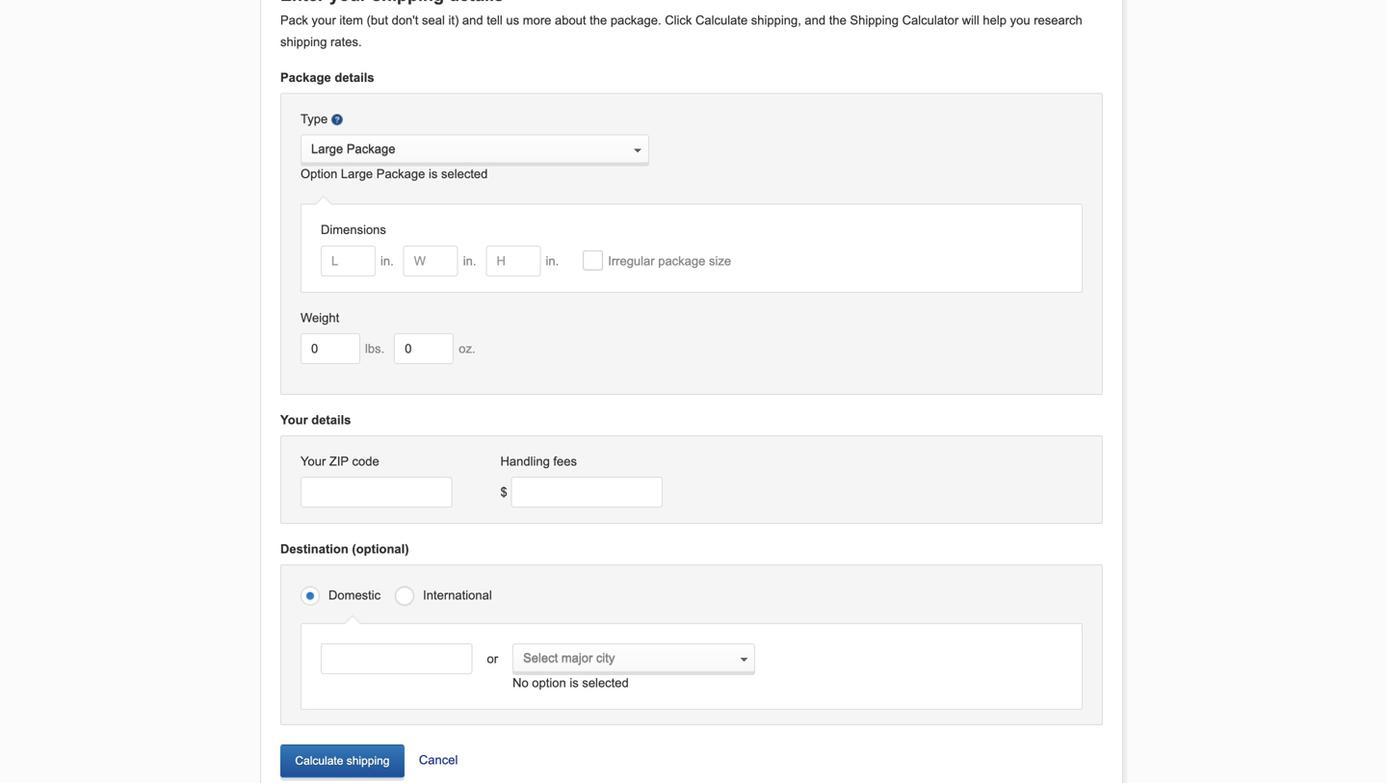 Task type: locate. For each thing, give the bounding box(es) containing it.
1 vertical spatial calculate
[[295, 755, 344, 768]]

0 vertical spatial details
[[335, 70, 375, 85]]

shipping
[[280, 34, 327, 49], [347, 755, 390, 768]]

the
[[590, 13, 607, 28], [830, 13, 847, 28]]

details up zip
[[312, 413, 351, 427]]

your
[[312, 13, 336, 28]]

and right shipping,
[[805, 13, 826, 28]]

details down rates.
[[335, 70, 375, 85]]

zip
[[330, 454, 349, 469]]

package.
[[611, 13, 662, 28]]

handling fees
[[501, 454, 577, 469]]

1 horizontal spatial calculate
[[696, 13, 748, 28]]

shipping down pack in the top left of the page
[[280, 34, 327, 49]]

no option is selected
[[513, 676, 629, 691]]

0 horizontal spatial calculate
[[295, 755, 344, 768]]

1 vertical spatial your
[[301, 454, 326, 469]]

your for your details
[[280, 413, 308, 427]]

details
[[335, 70, 375, 85], [312, 413, 351, 427]]

2 the from the left
[[830, 13, 847, 28]]

weight
[[301, 311, 339, 325]]

1 horizontal spatial in.
[[463, 254, 477, 268]]

your zip code
[[301, 454, 379, 469]]

and
[[463, 13, 483, 28], [805, 13, 826, 28]]

the right the about
[[590, 13, 607, 28]]

lbs.
[[365, 342, 385, 356]]

1 horizontal spatial is
[[570, 676, 579, 691]]

your up your zip code
[[280, 413, 308, 427]]

0 horizontal spatial shipping
[[280, 34, 327, 49]]

pack your item (but don't seal it) and tell us more about the package. click calculate shipping, and the shipping calculator will help you research shipping rates.
[[280, 13, 1083, 49]]

1 horizontal spatial the
[[830, 13, 847, 28]]

$
[[501, 485, 508, 500]]

None text field
[[301, 135, 650, 163], [404, 246, 459, 276], [301, 333, 360, 364], [301, 135, 650, 163], [404, 246, 459, 276], [301, 333, 360, 364]]

selected
[[441, 167, 488, 181], [582, 676, 629, 691]]

shipping inside calculate shipping button
[[347, 755, 390, 768]]

1 vertical spatial selected
[[582, 676, 629, 691]]

in. up oz.
[[463, 254, 477, 268]]

1 horizontal spatial shipping
[[347, 755, 390, 768]]

is
[[429, 167, 438, 181], [570, 676, 579, 691]]

shipping left "cancel" link
[[347, 755, 390, 768]]

is right large
[[429, 167, 438, 181]]

oz.
[[459, 342, 476, 356]]

0 vertical spatial package
[[280, 70, 331, 85]]

click to expand options image
[[740, 658, 748, 662]]

click
[[665, 13, 692, 28]]

0 horizontal spatial the
[[590, 13, 607, 28]]

large
[[341, 167, 373, 181]]

0 vertical spatial selected
[[441, 167, 488, 181]]

1 vertical spatial details
[[312, 413, 351, 427]]

1 vertical spatial shipping
[[347, 755, 390, 768]]

in.
[[381, 254, 394, 268], [463, 254, 477, 268], [546, 254, 559, 268]]

is right option
[[570, 676, 579, 691]]

0 vertical spatial shipping
[[280, 34, 327, 49]]

you
[[1011, 13, 1031, 28]]

0 horizontal spatial package
[[280, 70, 331, 85]]

in. left irregular on the top
[[546, 254, 559, 268]]

calculate shipping
[[295, 755, 390, 768]]

shipping inside pack your item (but don't seal it) and tell us more about the package. click calculate shipping, and the shipping calculator will help you research shipping rates.
[[280, 34, 327, 49]]

your left zip
[[301, 454, 326, 469]]

calculator
[[903, 13, 959, 28]]

1 horizontal spatial and
[[805, 13, 826, 28]]

package
[[280, 70, 331, 85], [377, 167, 425, 181]]

and right it)
[[463, 13, 483, 28]]

domestic
[[329, 589, 381, 603]]

don't
[[392, 13, 419, 28]]

1 vertical spatial package
[[377, 167, 425, 181]]

the left shipping
[[830, 13, 847, 28]]

destination (optional)
[[280, 542, 409, 557]]

your details
[[280, 413, 351, 427]]

package up type
[[280, 70, 331, 85]]

option
[[301, 167, 338, 181]]

0 vertical spatial calculate
[[696, 13, 748, 28]]

package right large
[[377, 167, 425, 181]]

0 vertical spatial your
[[280, 413, 308, 427]]

pack
[[280, 13, 308, 28]]

1 horizontal spatial selected
[[582, 676, 629, 691]]

package details
[[280, 70, 375, 85]]

option group
[[301, 580, 1083, 609]]

0 vertical spatial is
[[429, 167, 438, 181]]

option
[[532, 676, 566, 691]]

item
[[340, 13, 363, 28]]

details for your details
[[312, 413, 351, 427]]

2 horizontal spatial in.
[[546, 254, 559, 268]]

None checkbox
[[583, 250, 604, 271]]

cancel
[[419, 753, 458, 768]]

dimensions
[[321, 223, 386, 237]]

fees
[[554, 454, 577, 469]]

calculate
[[696, 13, 748, 28], [295, 755, 344, 768]]

Domestic Destination Type radio
[[301, 585, 324, 608]]

your
[[280, 413, 308, 427], [301, 454, 326, 469]]

tell
[[487, 13, 503, 28]]

will
[[963, 13, 980, 28]]

cancel link
[[405, 726, 458, 771]]

0 horizontal spatial in.
[[381, 254, 394, 268]]

0 horizontal spatial and
[[463, 13, 483, 28]]

in. down dimensions
[[381, 254, 394, 268]]

calculate inside button
[[295, 755, 344, 768]]

None text field
[[321, 246, 376, 276], [486, 246, 541, 276], [394, 333, 454, 364], [321, 644, 473, 675], [513, 644, 756, 673], [321, 246, 376, 276], [486, 246, 541, 276], [394, 333, 454, 364], [321, 644, 473, 675], [513, 644, 756, 673]]

Your ZIP code text field
[[301, 477, 453, 508]]

0 horizontal spatial selected
[[441, 167, 488, 181]]



Task type: vqa. For each thing, say whether or not it's contained in the screenshot.
Calculate shipping at the bottom left of the page
yes



Task type: describe. For each thing, give the bounding box(es) containing it.
Handling fees text field
[[512, 477, 663, 508]]

help
[[983, 13, 1007, 28]]

your for your zip code
[[301, 454, 326, 469]]

code
[[352, 454, 379, 469]]

seal
[[422, 13, 445, 28]]

0 horizontal spatial is
[[429, 167, 438, 181]]

option group containing domestic
[[301, 580, 1083, 609]]

details for package details
[[335, 70, 375, 85]]

package
[[658, 254, 706, 268]]

calculate inside pack your item (but don't seal it) and tell us more about the package. click calculate shipping, and the shipping calculator will help you research shipping rates.
[[696, 13, 748, 28]]

irregular package size
[[608, 254, 732, 268]]

click to expand options image
[[634, 149, 642, 153]]

handling
[[501, 454, 550, 469]]

1 vertical spatial is
[[570, 676, 579, 691]]

type
[[301, 112, 328, 126]]

shipping
[[850, 13, 899, 28]]

destination
[[280, 542, 349, 557]]

it)
[[449, 13, 459, 28]]

option large package is selected
[[301, 167, 488, 181]]

(but
[[367, 13, 388, 28]]

about
[[555, 13, 587, 28]]

calculate shipping button
[[280, 745, 405, 778]]

size
[[709, 254, 732, 268]]

no
[[513, 676, 529, 691]]

shipping,
[[752, 13, 802, 28]]

rates.
[[331, 34, 362, 49]]

or
[[487, 652, 498, 667]]

irregular
[[608, 254, 655, 268]]

1 the from the left
[[590, 13, 607, 28]]

International Destination Type radio
[[395, 585, 418, 608]]

1 horizontal spatial package
[[377, 167, 425, 181]]

more
[[523, 13, 552, 28]]

2 and from the left
[[805, 13, 826, 28]]

international
[[423, 589, 492, 603]]

1 in. from the left
[[381, 254, 394, 268]]

research
[[1034, 13, 1083, 28]]

us
[[506, 13, 520, 28]]

3 in. from the left
[[546, 254, 559, 268]]

(optional)
[[352, 542, 409, 557]]

1 and from the left
[[463, 13, 483, 28]]

2 in. from the left
[[463, 254, 477, 268]]



